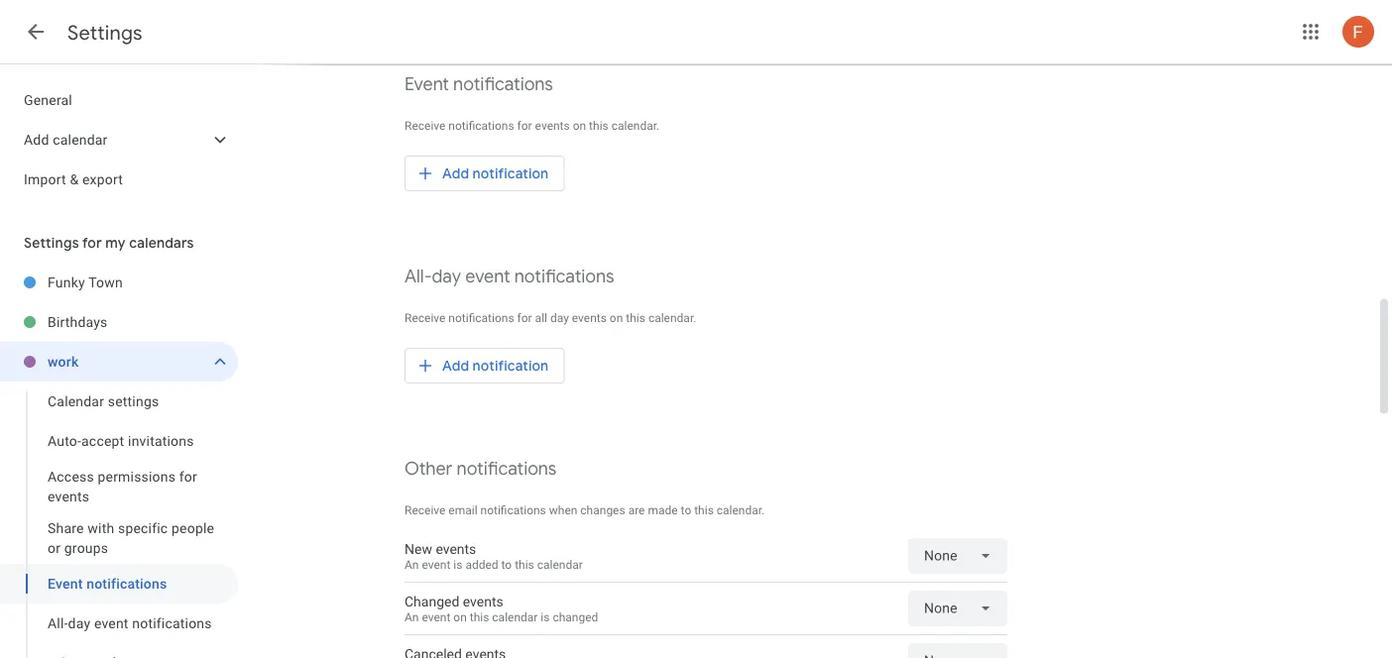 Task type: vqa. For each thing, say whether or not it's contained in the screenshot.
right to
yes



Task type: locate. For each thing, give the bounding box(es) containing it.
go back image
[[24, 20, 48, 44]]

1 add notification button from the top
[[405, 150, 565, 197]]

all-day event notifications up all in the top left of the page
[[405, 265, 614, 288]]

0 horizontal spatial event
[[48, 576, 83, 592]]

2 vertical spatial on
[[454, 610, 467, 624]]

2 vertical spatial calendar
[[492, 610, 538, 624]]

0 vertical spatial settings
[[67, 20, 143, 45]]

birthdays
[[48, 314, 108, 330]]

0 horizontal spatial to
[[501, 558, 512, 572]]

access
[[48, 469, 94, 485]]

2 add notification button from the top
[[405, 342, 565, 390]]

0 vertical spatial add
[[24, 131, 49, 148]]

new
[[405, 541, 432, 558]]

0 vertical spatial event notifications
[[405, 73, 553, 96]]

to right made
[[681, 504, 692, 518]]

notification for day
[[473, 357, 549, 375]]

1 vertical spatial add notification
[[442, 357, 549, 375]]

2 vertical spatial add
[[442, 357, 469, 375]]

2 add notification from the top
[[442, 357, 549, 375]]

settings for my calendars
[[24, 234, 194, 252]]

0 horizontal spatial is
[[454, 558, 463, 572]]

1 horizontal spatial event notifications
[[405, 73, 553, 96]]

add notification down all in the top left of the page
[[442, 357, 549, 375]]

notifications
[[453, 73, 553, 96], [449, 119, 514, 133], [514, 265, 614, 288], [449, 311, 514, 325], [457, 458, 557, 481], [481, 504, 546, 518], [87, 576, 167, 592], [132, 615, 212, 632]]

add inside tree
[[24, 131, 49, 148]]

notification
[[473, 165, 549, 183], [473, 357, 549, 375]]

0 vertical spatial to
[[681, 504, 692, 518]]

1 vertical spatial on
[[610, 311, 623, 325]]

to
[[681, 504, 692, 518], [501, 558, 512, 572]]

settings right go back icon
[[67, 20, 143, 45]]

0 vertical spatial add notification button
[[405, 150, 565, 197]]

people
[[172, 520, 214, 537]]

add notification down the receive notifications for events on this calendar.
[[442, 165, 549, 183]]

all-day event notifications
[[405, 265, 614, 288], [48, 615, 212, 632]]

0 horizontal spatial all-day event notifications
[[48, 615, 212, 632]]

calendar up the "&"
[[53, 131, 108, 148]]

0 vertical spatial all-
[[405, 265, 432, 288]]

event notifications inside group
[[48, 576, 167, 592]]

for
[[517, 119, 532, 133], [82, 234, 102, 252], [517, 311, 532, 325], [179, 469, 197, 485]]

notification down the receive notifications for events on this calendar.
[[473, 165, 549, 183]]

settings for settings for my calendars
[[24, 234, 79, 252]]

1 an from the top
[[405, 558, 419, 572]]

group
[[0, 382, 238, 659]]

1 vertical spatial event notifications
[[48, 576, 167, 592]]

0 vertical spatial notification
[[473, 165, 549, 183]]

tree
[[0, 80, 238, 199]]

0 vertical spatial event
[[405, 73, 449, 96]]

2 vertical spatial day
[[68, 615, 90, 632]]

receive notifications for all day events on this calendar.
[[405, 311, 697, 325]]

0 vertical spatial an
[[405, 558, 419, 572]]

add
[[24, 131, 49, 148], [442, 165, 469, 183], [442, 357, 469, 375]]

1 vertical spatial is
[[541, 610, 550, 624]]

on
[[573, 119, 586, 133], [610, 311, 623, 325], [454, 610, 467, 624]]

work tree item
[[0, 342, 238, 382]]

add for event
[[442, 165, 469, 183]]

1 receive from the top
[[405, 119, 446, 133]]

receive notifications for events on this calendar.
[[405, 119, 660, 133]]

for for access permissions for events
[[179, 469, 197, 485]]

calendar.
[[612, 119, 660, 133], [649, 311, 697, 325], [717, 504, 765, 518]]

1 vertical spatial to
[[501, 558, 512, 572]]

funky town tree item
[[0, 263, 238, 303]]

to right added
[[501, 558, 512, 572]]

add notification button for notifications
[[405, 150, 565, 197]]

0 vertical spatial is
[[454, 558, 463, 572]]

receive
[[405, 119, 446, 133], [405, 311, 446, 325], [405, 504, 446, 518]]

this
[[589, 119, 609, 133], [626, 311, 646, 325], [695, 504, 714, 518], [515, 558, 534, 572], [470, 610, 489, 624]]

add notification
[[442, 165, 549, 183], [442, 357, 549, 375]]

an inside changed events an event on this calendar is changed
[[405, 610, 419, 624]]

an
[[405, 558, 419, 572], [405, 610, 419, 624]]

0 vertical spatial add notification
[[442, 165, 549, 183]]

an up changed on the bottom left
[[405, 558, 419, 572]]

0 vertical spatial calendar
[[53, 131, 108, 148]]

1 horizontal spatial all-day event notifications
[[405, 265, 614, 288]]

2 an from the top
[[405, 610, 419, 624]]

an down new
[[405, 610, 419, 624]]

event down new
[[422, 610, 451, 624]]

1 vertical spatial calendar
[[537, 558, 583, 572]]

work
[[48, 354, 79, 370]]

2 notification from the top
[[473, 357, 549, 375]]

calendar down when
[[537, 558, 583, 572]]

other
[[405, 458, 453, 481]]

all-day event notifications down share with specific people or groups
[[48, 615, 212, 632]]

1 vertical spatial all-
[[48, 615, 68, 632]]

is left changed at the bottom left of the page
[[541, 610, 550, 624]]

my
[[105, 234, 126, 252]]

calendar
[[53, 131, 108, 148], [537, 558, 583, 572], [492, 610, 538, 624]]

is left added
[[454, 558, 463, 572]]

add notification for day
[[442, 357, 549, 375]]

on for events
[[454, 610, 467, 624]]

changed
[[405, 594, 460, 610]]

1 add notification from the top
[[442, 165, 549, 183]]

event notifications
[[405, 73, 553, 96], [48, 576, 167, 592]]

calendar left changed at the bottom left of the page
[[492, 610, 538, 624]]

all- inside settings for my calendars tree
[[48, 615, 68, 632]]

1 vertical spatial an
[[405, 610, 419, 624]]

0 horizontal spatial event notifications
[[48, 576, 167, 592]]

event
[[405, 73, 449, 96], [48, 576, 83, 592]]

calendar inside changed events an event on this calendar is changed
[[492, 610, 538, 624]]

2 vertical spatial receive
[[405, 504, 446, 518]]

0 horizontal spatial all-
[[48, 615, 68, 632]]

is
[[454, 558, 463, 572], [541, 610, 550, 624]]

added
[[466, 558, 499, 572]]

2 vertical spatial calendar.
[[717, 504, 765, 518]]

an inside new events an event is added to this calendar
[[405, 558, 419, 572]]

notification down all in the top left of the page
[[473, 357, 549, 375]]

access permissions for events
[[48, 469, 197, 505]]

when
[[549, 504, 578, 518]]

0 vertical spatial receive
[[405, 119, 446, 133]]

1 vertical spatial notification
[[473, 357, 549, 375]]

add notification button down the receive notifications for events on this calendar.
[[405, 150, 565, 197]]

event notifications up the receive notifications for events on this calendar.
[[405, 73, 553, 96]]

add notification button down all in the top left of the page
[[405, 342, 565, 390]]

0 vertical spatial calendar.
[[612, 119, 660, 133]]

0 horizontal spatial on
[[454, 610, 467, 624]]

general
[[24, 92, 72, 108]]

1 vertical spatial all-day event notifications
[[48, 615, 212, 632]]

all-
[[405, 265, 432, 288], [48, 615, 68, 632]]

events inside changed events an event on this calendar is changed
[[463, 594, 504, 610]]

1 vertical spatial day
[[550, 311, 569, 325]]

events
[[535, 119, 570, 133], [572, 311, 607, 325], [48, 489, 89, 505], [436, 541, 476, 558], [463, 594, 504, 610]]

event down groups on the left bottom of the page
[[94, 615, 129, 632]]

2 receive from the top
[[405, 311, 446, 325]]

receive for event
[[405, 119, 446, 133]]

1 vertical spatial settings
[[24, 234, 79, 252]]

event inside settings for my calendars tree
[[94, 615, 129, 632]]

add notification button
[[405, 150, 565, 197], [405, 342, 565, 390]]

for inside access permissions for events
[[179, 469, 197, 485]]

event up changed on the bottom left
[[422, 558, 451, 572]]

1 notification from the top
[[473, 165, 549, 183]]

day
[[432, 265, 461, 288], [550, 311, 569, 325], [68, 615, 90, 632]]

import
[[24, 171, 66, 187]]

add calendar
[[24, 131, 108, 148]]

1 horizontal spatial event
[[405, 73, 449, 96]]

1 vertical spatial add notification button
[[405, 342, 565, 390]]

0 vertical spatial all-day event notifications
[[405, 265, 614, 288]]

None field
[[909, 539, 1008, 574], [909, 591, 1008, 627], [909, 539, 1008, 574], [909, 591, 1008, 627]]

settings up funky
[[24, 234, 79, 252]]

0 vertical spatial on
[[573, 119, 586, 133]]

1 vertical spatial add
[[442, 165, 469, 183]]

1 horizontal spatial is
[[541, 610, 550, 624]]

event
[[465, 265, 510, 288], [422, 558, 451, 572], [422, 610, 451, 624], [94, 615, 129, 632]]

on inside changed events an event on this calendar is changed
[[454, 610, 467, 624]]

calendar settings
[[48, 393, 159, 410]]

changes
[[581, 504, 626, 518]]

0 horizontal spatial day
[[68, 615, 90, 632]]

share with specific people or groups
[[48, 520, 214, 556]]

3 receive from the top
[[405, 504, 446, 518]]

1 horizontal spatial on
[[573, 119, 586, 133]]

event notifications down groups on the left bottom of the page
[[48, 576, 167, 592]]

1 vertical spatial event
[[48, 576, 83, 592]]

settings
[[67, 20, 143, 45], [24, 234, 79, 252]]

1 vertical spatial receive
[[405, 311, 446, 325]]

1 horizontal spatial day
[[432, 265, 461, 288]]

all-day event notifications inside settings for my calendars tree
[[48, 615, 212, 632]]



Task type: describe. For each thing, give the bounding box(es) containing it.
1 horizontal spatial all-
[[405, 265, 432, 288]]

tree containing general
[[0, 80, 238, 199]]

changed events an event on this calendar is changed
[[405, 594, 598, 624]]

calendars
[[129, 234, 194, 252]]

settings for my calendars tree
[[0, 263, 238, 659]]

settings
[[108, 393, 159, 410]]

is inside changed events an event on this calendar is changed
[[541, 610, 550, 624]]

town
[[88, 274, 123, 291]]

add notification for notifications
[[442, 165, 549, 183]]

settings heading
[[67, 20, 143, 45]]

groups
[[64, 540, 108, 556]]

events inside new events an event is added to this calendar
[[436, 541, 476, 558]]

notification for notifications
[[473, 165, 549, 183]]

group containing calendar settings
[[0, 382, 238, 659]]

receive for all-
[[405, 311, 446, 325]]

&
[[70, 171, 79, 187]]

event inside new events an event is added to this calendar
[[422, 558, 451, 572]]

event inside changed events an event on this calendar is changed
[[422, 610, 451, 624]]

calendar inside new events an event is added to this calendar
[[537, 558, 583, 572]]

changed
[[553, 610, 598, 624]]

receive email notifications when changes are made to this calendar.
[[405, 504, 765, 518]]

share
[[48, 520, 84, 537]]

events inside access permissions for events
[[48, 489, 89, 505]]

settings for settings
[[67, 20, 143, 45]]

for for receive notifications for all day events on this calendar.
[[517, 311, 532, 325]]

invitations
[[128, 433, 194, 449]]

specific
[[118, 520, 168, 537]]

export
[[82, 171, 123, 187]]

or
[[48, 540, 61, 556]]

new events an event is added to this calendar
[[405, 541, 583, 572]]

to inside new events an event is added to this calendar
[[501, 558, 512, 572]]

email
[[449, 504, 478, 518]]

on for notifications
[[573, 119, 586, 133]]

is inside new events an event is added to this calendar
[[454, 558, 463, 572]]

funky town
[[48, 274, 123, 291]]

auto-accept invitations
[[48, 433, 194, 449]]

an for new events
[[405, 558, 419, 572]]

2 horizontal spatial day
[[550, 311, 569, 325]]

an for changed events
[[405, 610, 419, 624]]

add notification button for day
[[405, 342, 565, 390]]

day inside group
[[68, 615, 90, 632]]

this inside new events an event is added to this calendar
[[515, 558, 534, 572]]

receive for other
[[405, 504, 446, 518]]

event inside group
[[48, 576, 83, 592]]

0 vertical spatial day
[[432, 265, 461, 288]]

accept
[[81, 433, 124, 449]]

are
[[629, 504, 645, 518]]

auto-
[[48, 433, 81, 449]]

import & export
[[24, 171, 123, 187]]

with
[[88, 520, 114, 537]]

made
[[648, 504, 678, 518]]

funky
[[48, 274, 85, 291]]

add for all-
[[442, 357, 469, 375]]

2 horizontal spatial on
[[610, 311, 623, 325]]

calendar
[[48, 393, 104, 410]]

1 horizontal spatial to
[[681, 504, 692, 518]]

other notifications
[[405, 458, 557, 481]]

event up the receive notifications for all day events on this calendar.
[[465, 265, 510, 288]]

this inside changed events an event on this calendar is changed
[[470, 610, 489, 624]]

for for receive notifications for events on this calendar.
[[517, 119, 532, 133]]

birthdays link
[[48, 303, 238, 342]]

work link
[[48, 342, 202, 382]]

1 vertical spatial calendar.
[[649, 311, 697, 325]]

permissions
[[98, 469, 176, 485]]

birthdays tree item
[[0, 303, 238, 342]]

all
[[535, 311, 548, 325]]



